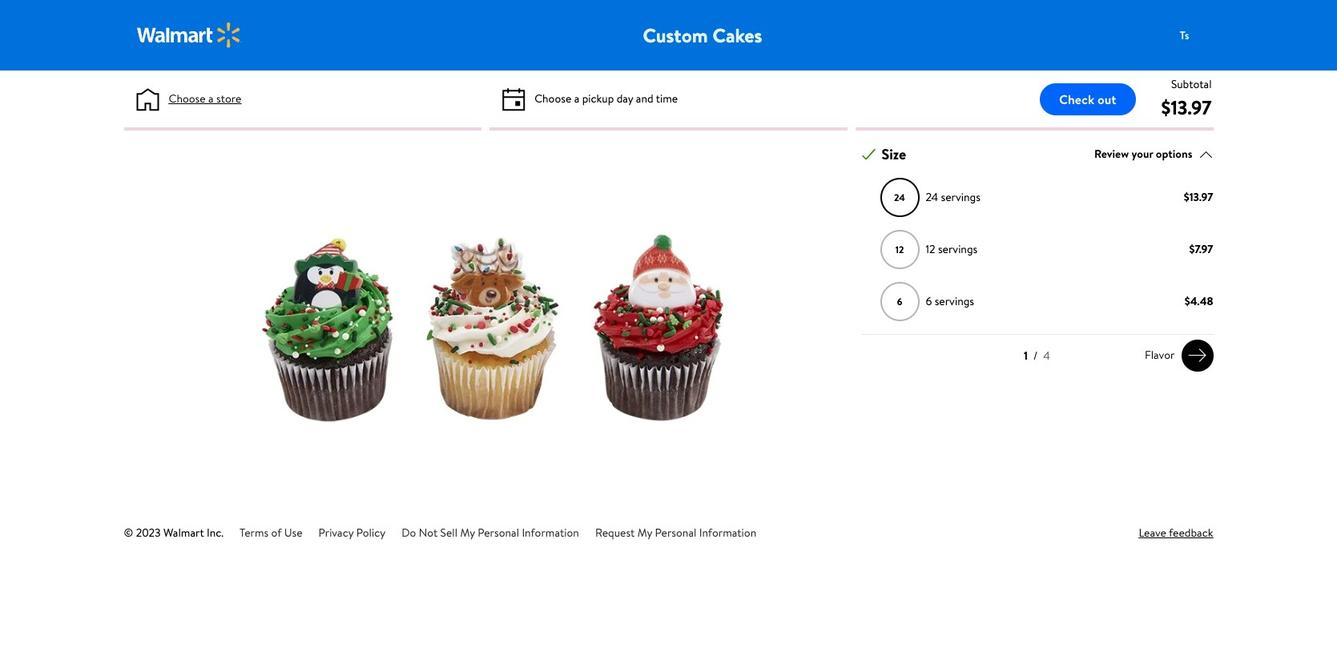 Task type: vqa. For each thing, say whether or not it's contained in the screenshot.
'Privacy Policy'
yes



Task type: describe. For each thing, give the bounding box(es) containing it.
review your options link
[[1094, 144, 1214, 165]]

2 personal from the left
[[655, 525, 697, 541]]

1 vertical spatial $13.97
[[1184, 189, 1214, 205]]

1 / 4
[[1024, 347, 1050, 364]]

terms of use
[[240, 525, 303, 541]]

of
[[271, 525, 282, 541]]

check out button
[[1040, 83, 1136, 115]]

24 for 24
[[894, 190, 905, 204]]

pickup
[[582, 91, 614, 107]]

request
[[595, 525, 635, 541]]

a for pickup
[[574, 91, 580, 107]]

check
[[1059, 90, 1095, 108]]

time
[[656, 91, 678, 107]]

servings for 24 servings
[[941, 189, 981, 205]]

choose for choose a store
[[169, 91, 206, 107]]

custom
[[643, 22, 708, 49]]

12 for 12 servings
[[926, 241, 936, 257]]

out
[[1098, 90, 1117, 108]]

choose a pickup day and time
[[535, 91, 678, 107]]

store
[[216, 91, 241, 107]]

subtotal
[[1171, 76, 1212, 92]]

ts
[[1180, 27, 1190, 43]]

ok image
[[862, 147, 876, 162]]

a for store
[[208, 91, 214, 107]]

terms of use link
[[240, 525, 303, 541]]

© 2023 walmart inc.
[[124, 525, 224, 541]]

12 for 12
[[896, 243, 904, 256]]

flavor link
[[1139, 339, 1214, 372]]

inc.
[[207, 525, 224, 541]]

privacy policy
[[319, 525, 386, 541]]

choose a store
[[169, 91, 241, 107]]

back to walmart.com image
[[137, 22, 241, 48]]

review
[[1094, 146, 1129, 162]]

servings for 6 servings
[[935, 293, 974, 309]]

request my personal information
[[595, 525, 757, 541]]

choose for choose a pickup day and time
[[535, 91, 572, 107]]

6 for 6 servings
[[926, 293, 932, 309]]

$4.48
[[1185, 293, 1214, 309]]

privacy policy link
[[319, 525, 386, 541]]

2023
[[136, 525, 161, 541]]

terms
[[240, 525, 269, 541]]



Task type: locate. For each thing, give the bounding box(es) containing it.
a left store
[[208, 91, 214, 107]]

up arrow image
[[1199, 147, 1214, 162]]

personal right request
[[655, 525, 697, 541]]

0 horizontal spatial choose
[[169, 91, 206, 107]]

my
[[460, 525, 475, 541], [638, 525, 652, 541]]

1 horizontal spatial 24
[[926, 189, 938, 205]]

1 horizontal spatial personal
[[655, 525, 697, 541]]

0 horizontal spatial information
[[522, 525, 579, 541]]

my right request
[[638, 525, 652, 541]]

1 horizontal spatial choose
[[535, 91, 572, 107]]

personal right sell
[[478, 525, 519, 541]]

information
[[522, 525, 579, 541], [699, 525, 757, 541]]

2 a from the left
[[574, 91, 580, 107]]

1 information from the left
[[522, 525, 579, 541]]

review your options element
[[1094, 146, 1193, 163]]

12 up 6 servings
[[926, 241, 936, 257]]

personal
[[478, 525, 519, 541], [655, 525, 697, 541]]

1 horizontal spatial information
[[699, 525, 757, 541]]

1 personal from the left
[[478, 525, 519, 541]]

a left pickup
[[574, 91, 580, 107]]

0 horizontal spatial personal
[[478, 525, 519, 541]]

$13.97 down "subtotal"
[[1161, 94, 1212, 121]]

choose a store link
[[169, 91, 241, 107]]

and
[[636, 91, 654, 107]]

24 for 24 servings
[[926, 189, 938, 205]]

choose left store
[[169, 91, 206, 107]]

leave feedback
[[1139, 525, 1214, 541]]

custom cakes
[[643, 22, 762, 49]]

0 vertical spatial $13.97
[[1161, 94, 1212, 121]]

1 horizontal spatial 12
[[926, 241, 936, 257]]

servings
[[941, 189, 981, 205], [938, 241, 978, 257], [935, 293, 974, 309]]

0 horizontal spatial my
[[460, 525, 475, 541]]

6 servings
[[926, 293, 974, 309]]

24
[[926, 189, 938, 205], [894, 190, 905, 204]]

1 choose from the left
[[169, 91, 206, 107]]

24 servings
[[926, 189, 981, 205]]

6 down the 12 servings
[[926, 293, 932, 309]]

6 for 6
[[897, 295, 902, 308]]

1
[[1024, 347, 1028, 364]]

$13.97
[[1161, 94, 1212, 121], [1184, 189, 1214, 205]]

0 horizontal spatial a
[[208, 91, 214, 107]]

use
[[284, 525, 303, 541]]

6 left 6 servings
[[897, 295, 902, 308]]

request my personal information link
[[595, 525, 757, 541]]

4
[[1044, 347, 1050, 364]]

1 my from the left
[[460, 525, 475, 541]]

2 my from the left
[[638, 525, 652, 541]]

flavor
[[1145, 347, 1175, 363]]

my right sell
[[460, 525, 475, 541]]

a
[[208, 91, 214, 107], [574, 91, 580, 107]]

$7.97
[[1190, 241, 1214, 257]]

privacy
[[319, 525, 354, 541]]

12
[[926, 241, 936, 257], [896, 243, 904, 256]]

0 horizontal spatial 24
[[894, 190, 905, 204]]

0 horizontal spatial 6
[[897, 295, 902, 308]]

do
[[402, 525, 416, 541]]

2 information from the left
[[699, 525, 757, 541]]

size
[[882, 144, 906, 164]]

choose left pickup
[[535, 91, 572, 107]]

icon for continue arrow image
[[1188, 345, 1207, 366]]

walmart
[[163, 525, 204, 541]]

choose
[[169, 91, 206, 107], [535, 91, 572, 107]]

review your options
[[1094, 146, 1193, 162]]

servings up the 12 servings
[[941, 189, 981, 205]]

/
[[1034, 347, 1038, 364]]

0 horizontal spatial 12
[[896, 243, 904, 256]]

1 a from the left
[[208, 91, 214, 107]]

2 choose from the left
[[535, 91, 572, 107]]

1 horizontal spatial a
[[574, 91, 580, 107]]

2 vertical spatial servings
[[935, 293, 974, 309]]

subtotal $13.97
[[1161, 76, 1212, 121]]

do not sell my personal information
[[402, 525, 579, 541]]

servings for 12 servings
[[938, 241, 978, 257]]

1 horizontal spatial 6
[[926, 293, 932, 309]]

$13.97 down up arrow icon
[[1184, 189, 1214, 205]]

12 left the 12 servings
[[896, 243, 904, 256]]

leave feedback button
[[1139, 525, 1214, 542]]

0 vertical spatial servings
[[941, 189, 981, 205]]

not
[[419, 525, 438, 541]]

24 up the 12 servings
[[926, 189, 938, 205]]

do not sell my personal information link
[[402, 525, 579, 541]]

24 down size
[[894, 190, 905, 204]]

options
[[1156, 146, 1193, 162]]

6
[[926, 293, 932, 309], [897, 295, 902, 308]]

check out
[[1059, 90, 1117, 108]]

1 vertical spatial servings
[[938, 241, 978, 257]]

sell
[[440, 525, 458, 541]]

cakes
[[713, 22, 762, 49]]

policy
[[356, 525, 386, 541]]

12 servings
[[926, 241, 978, 257]]

1 horizontal spatial my
[[638, 525, 652, 541]]

leave
[[1139, 525, 1167, 541]]

your
[[1132, 146, 1153, 162]]

servings down 24 servings
[[938, 241, 978, 257]]

feedback
[[1169, 525, 1214, 541]]

©
[[124, 525, 133, 541]]

servings down the 12 servings
[[935, 293, 974, 309]]

ts button
[[1169, 19, 1233, 51]]

day
[[617, 91, 633, 107]]



